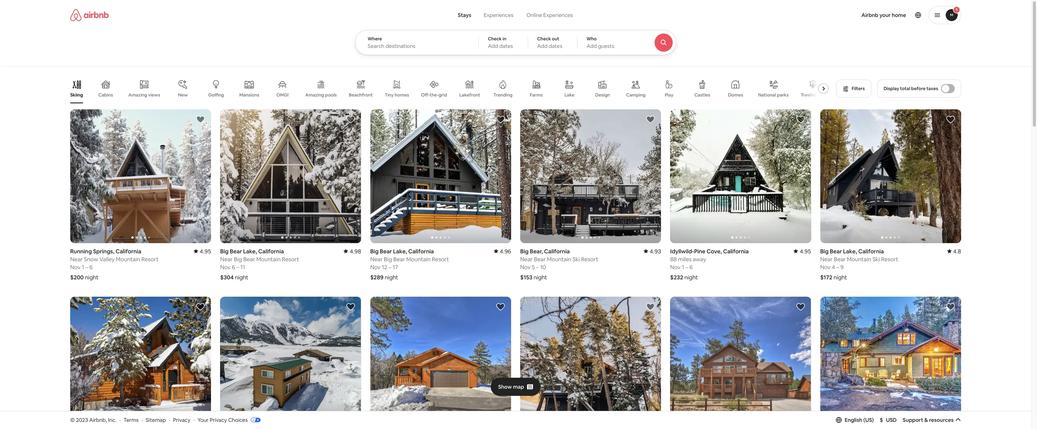 Task type: describe. For each thing, give the bounding box(es) containing it.
nov inside big bear, california near bear mountain ski resort nov 5 – 10 $153 night
[[520, 264, 531, 271]]

amazing views
[[128, 92, 160, 98]]

homes
[[395, 92, 409, 98]]

airbnb your home
[[862, 12, 906, 19]]

amazing pools
[[305, 92, 337, 98]]

your privacy choices
[[198, 417, 248, 424]]

big bear, california near bear mountain ski resort nov 5 – 10 $153 night
[[520, 248, 598, 281]]

terms
[[124, 417, 139, 424]]

$172
[[820, 274, 833, 281]]

lake
[[565, 92, 575, 98]]

sitemap link
[[146, 417, 166, 424]]

night inside big bear lake, california near big bear mountain resort nov 6 – 11 $304 night
[[235, 274, 248, 281]]

the-
[[430, 92, 439, 98]]

resort for nov 6 – 11
[[282, 256, 299, 263]]

domes
[[728, 92, 743, 98]]

english (us)
[[845, 417, 874, 424]]

nov inside big bear lake, california near big bear mountain resort nov 6 – 11 $304 night
[[220, 264, 231, 271]]

california for big bear lake, california near big bear mountain resort nov 6 – 11 $304 night
[[258, 248, 284, 255]]

1 privacy from the left
[[173, 417, 190, 424]]

off-the-grid
[[421, 92, 447, 98]]

display total before taxes
[[884, 86, 938, 92]]

nov inside idyllwild-pine cove, california 88 miles away nov 1 – 6 $232 night
[[670, 264, 681, 271]]

Where field
[[368, 43, 466, 49]]

mountain inside running springs, california near snow valley mountain resort nov 1 – 6 $200 night
[[116, 256, 140, 263]]

night inside idyllwild-pine cove, california 88 miles away nov 1 – 6 $232 night
[[685, 274, 698, 281]]

big for big bear lake, california near big bear mountain resort nov 6 – 11 $304 night
[[220, 248, 229, 255]]

mountain inside big bear lake, california near big bear mountain resort nov 6 – 11 $304 night
[[256, 256, 281, 263]]

your
[[198, 417, 209, 424]]

trending
[[494, 92, 513, 98]]

12
[[382, 264, 387, 271]]

golfing
[[208, 92, 224, 98]]

valley
[[99, 256, 115, 263]]

© 2023 airbnb, inc. ·
[[70, 417, 121, 424]]

out
[[552, 36, 559, 42]]

1 horizontal spatial add to wishlist: big bear lake, california image
[[646, 303, 655, 312]]

terms · sitemap · privacy
[[124, 417, 190, 424]]

2023
[[76, 417, 88, 424]]

your privacy choices link
[[198, 417, 261, 424]]

&
[[925, 417, 928, 424]]

lake, for 17
[[393, 248, 407, 255]]

near inside big bear, california near bear mountain ski resort nov 5 – 10 $153 night
[[520, 256, 533, 263]]

springs,
[[93, 248, 114, 255]]

privacy link
[[173, 417, 190, 424]]

9
[[841, 264, 844, 271]]

$304
[[220, 274, 234, 281]]

add to wishlist: running springs, california image
[[196, 115, 205, 124]]

taxes
[[927, 86, 938, 92]]

before
[[911, 86, 926, 92]]

amazing for amazing pools
[[305, 92, 324, 98]]

lakefront
[[459, 92, 480, 98]]

big for big bear lake, california near big bear mountain resort nov 12 – 17 $289 night
[[370, 248, 379, 255]]

show
[[498, 384, 512, 391]]

your
[[880, 12, 891, 19]]

4.93
[[650, 248, 661, 255]]

$ usd
[[880, 417, 897, 424]]

none search field containing stays
[[355, 0, 697, 55]]

6 inside running springs, california near snow valley mountain resort nov 1 – 6 $200 night
[[89, 264, 93, 271]]

tiny homes
[[385, 92, 409, 98]]

national
[[758, 92, 776, 98]]

terms link
[[124, 417, 139, 424]]

california for big bear lake, california near big bear mountain resort nov 12 – 17 $289 night
[[408, 248, 434, 255]]

nov inside big bear lake, california near big bear mountain resort nov 12 – 17 $289 night
[[370, 264, 381, 271]]

mountain inside big bear, california near bear mountain ski resort nov 5 – 10 $153 night
[[547, 256, 571, 263]]

4 · from the left
[[193, 417, 195, 424]]

resort for nov 12 – 17
[[432, 256, 449, 263]]

big for big bear lake, california near bear mountain ski resort nov 4 – 9 $172 night
[[820, 248, 829, 255]]

nov inside big bear lake, california near bear mountain ski resort nov 4 – 9 $172 night
[[820, 264, 831, 271]]

what can we help you find? tab list
[[452, 8, 520, 23]]

who add guests
[[587, 36, 614, 49]]

$
[[880, 417, 883, 424]]

4.96 out of 5 average rating image
[[494, 248, 511, 255]]

nov inside running springs, california near snow valley mountain resort nov 1 – 6 $200 night
[[70, 264, 81, 271]]

near for nov 12 – 17
[[370, 256, 383, 263]]

mountain inside big bear lake, california near big bear mountain resort nov 12 – 17 $289 night
[[406, 256, 431, 263]]

cabins
[[98, 92, 113, 98]]

1 button
[[929, 6, 961, 24]]

add for check in add dates
[[488, 43, 498, 49]]

10
[[540, 264, 546, 271]]

check in add dates
[[488, 36, 513, 49]]

tiny
[[385, 92, 394, 98]]

filters button
[[836, 80, 871, 98]]

show map
[[498, 384, 524, 391]]

lake, for 9
[[843, 248, 857, 255]]

4.98
[[350, 248, 361, 255]]

near inside running springs, california near snow valley mountain resort nov 1 – 6 $200 night
[[70, 256, 83, 263]]

farms
[[530, 92, 543, 98]]

home
[[892, 12, 906, 19]]

4.95 out of 5 average rating image
[[194, 248, 211, 255]]

resort inside big bear, california near bear mountain ski resort nov 5 – 10 $153 night
[[581, 256, 598, 263]]

omg!
[[277, 92, 289, 98]]

night inside big bear lake, california near bear mountain ski resort nov 4 – 9 $172 night
[[834, 274, 847, 281]]

english (us) button
[[836, 417, 874, 424]]

4.95 for idyllwild-pine cove, california 88 miles away nov 1 – 6 $232 night
[[800, 248, 811, 255]]

beachfront
[[349, 92, 373, 98]]

airbnb
[[862, 12, 879, 19]]

1 vertical spatial add to wishlist: big bear lake, california image
[[496, 303, 505, 312]]

profile element
[[591, 0, 961, 30]]

display total before taxes button
[[877, 80, 961, 98]]

support & resources button
[[903, 417, 961, 424]]

6 for nov 6 – 11
[[232, 264, 235, 271]]

big bear lake, california near big bear mountain resort nov 6 – 11 $304 night
[[220, 248, 299, 281]]

1 horizontal spatial add to wishlist: idyllwild-pine cove, california image
[[946, 303, 955, 312]]

1 inside dropdown button
[[956, 7, 958, 12]]

add to wishlist: big bear, california image
[[196, 303, 205, 312]]

4.95 for running springs, california near snow valley mountain resort nov 1 – 6 $200 night
[[200, 248, 211, 255]]

4.95 out of 5 average rating image
[[794, 248, 811, 255]]

map
[[513, 384, 524, 391]]

$200
[[70, 274, 84, 281]]

castles
[[695, 92, 710, 98]]

inc.
[[108, 417, 116, 424]]

support & resources
[[903, 417, 954, 424]]

total
[[900, 86, 910, 92]]

17
[[393, 264, 398, 271]]

add inside who add guests
[[587, 43, 597, 49]]

big bear lake, california near big bear mountain resort nov 12 – 17 $289 night
[[370, 248, 449, 281]]

ski inside big bear, california near bear mountain ski resort nov 5 – 10 $153 night
[[573, 256, 580, 263]]

add to wishlist: big bear city, california image
[[796, 303, 805, 312]]

skiing
[[70, 92, 83, 98]]



Task type: vqa. For each thing, say whether or not it's contained in the screenshot.


Task type: locate. For each thing, give the bounding box(es) containing it.
near inside big bear lake, california near big bear mountain resort nov 12 – 17 $289 night
[[370, 256, 383, 263]]

amazing
[[128, 92, 147, 98], [305, 92, 324, 98]]

add to wishlist: idyllwild-pine cove, california image
[[796, 115, 805, 124], [946, 303, 955, 312]]

nov down the 88
[[670, 264, 681, 271]]

mountain inside big bear lake, california near bear mountain ski resort nov 4 – 9 $172 night
[[847, 256, 871, 263]]

2 lake, from the left
[[393, 248, 407, 255]]

2 · from the left
[[142, 417, 143, 424]]

1 dates from the left
[[499, 43, 513, 49]]

california inside big bear lake, california near bear mountain ski resort nov 4 – 9 $172 night
[[858, 248, 884, 255]]

– left '17'
[[389, 264, 391, 271]]

2 – from the left
[[236, 264, 239, 271]]

1 mountain from the left
[[116, 256, 140, 263]]

6 left 11
[[232, 264, 235, 271]]

2 nov from the left
[[220, 264, 231, 271]]

2 horizontal spatial lake,
[[843, 248, 857, 255]]

3 nov from the left
[[520, 264, 531, 271]]

3 – from the left
[[536, 264, 539, 271]]

night inside big bear, california near bear mountain ski resort nov 5 – 10 $153 night
[[534, 274, 547, 281]]

experiences button
[[477, 8, 520, 23]]

– right 5 on the right of the page
[[536, 264, 539, 271]]

check for check out add dates
[[537, 36, 551, 42]]

· right inc.
[[119, 417, 121, 424]]

lake, for 11
[[243, 248, 257, 255]]

0 horizontal spatial 6
[[89, 264, 93, 271]]

california inside big bear lake, california near big bear mountain resort nov 12 – 17 $289 night
[[408, 248, 434, 255]]

4.93 out of 5 average rating image
[[644, 248, 661, 255]]

1 near from the left
[[70, 256, 83, 263]]

night down 11
[[235, 274, 248, 281]]

0 horizontal spatial privacy
[[173, 417, 190, 424]]

6 for nov 1 – 6
[[690, 264, 693, 271]]

resort
[[141, 256, 159, 263], [282, 256, 299, 263], [581, 256, 598, 263], [432, 256, 449, 263], [881, 256, 898, 263]]

add inside "check out add dates"
[[537, 43, 548, 49]]

lake, inside big bear lake, california near big bear mountain resort nov 12 – 17 $289 night
[[393, 248, 407, 255]]

views
[[148, 92, 160, 98]]

filters
[[852, 86, 865, 92]]

near inside big bear lake, california near bear mountain ski resort nov 4 – 9 $172 night
[[820, 256, 833, 263]]

add to wishlist: big bear lake, california image for 4.96
[[496, 115, 505, 124]]

check left 'out'
[[537, 36, 551, 42]]

nov up $304
[[220, 264, 231, 271]]

0 horizontal spatial add to wishlist: idyllwild-pine cove, california image
[[796, 115, 805, 124]]

2 near from the left
[[220, 256, 233, 263]]

2 horizontal spatial 6
[[690, 264, 693, 271]]

dates for check out add dates
[[549, 43, 562, 49]]

add to wishlist: mammoth lakes, california image
[[346, 303, 355, 312]]

2 ski from the left
[[873, 256, 880, 263]]

cove,
[[707, 248, 722, 255]]

1 horizontal spatial lake,
[[393, 248, 407, 255]]

5 – from the left
[[389, 264, 391, 271]]

5 near from the left
[[820, 256, 833, 263]]

©
[[70, 417, 75, 424]]

sitemap
[[146, 417, 166, 424]]

– left 11
[[236, 264, 239, 271]]

2 mountain from the left
[[256, 256, 281, 263]]

4 night from the left
[[685, 274, 698, 281]]

– down snow
[[85, 264, 88, 271]]

– down 'miles'
[[686, 264, 688, 271]]

experiences right online
[[543, 12, 573, 19]]

4 resort from the left
[[432, 256, 449, 263]]

1 experiences from the left
[[484, 12, 514, 19]]

0 horizontal spatial add
[[488, 43, 498, 49]]

choices
[[228, 417, 248, 424]]

near up 5 on the right of the page
[[520, 256, 533, 263]]

airbnb,
[[89, 417, 107, 424]]

bear,
[[530, 248, 543, 255]]

nov left 5 on the right of the page
[[520, 264, 531, 271]]

1 inside idyllwild-pine cove, california 88 miles away nov 1 – 6 $232 night
[[682, 264, 684, 271]]

add inside check in add dates
[[488, 43, 498, 49]]

None search field
[[355, 0, 697, 55]]

2 resort from the left
[[282, 256, 299, 263]]

night right $200
[[85, 274, 98, 281]]

amazing left "pools"
[[305, 92, 324, 98]]

check inside "check out add dates"
[[537, 36, 551, 42]]

near for nov 6 – 11
[[220, 256, 233, 263]]

1 horizontal spatial add to wishlist: big bear lake, california image
[[496, 303, 505, 312]]

4.8
[[953, 248, 961, 255]]

lake, up "9"
[[843, 248, 857, 255]]

6 night from the left
[[834, 274, 847, 281]]

nov up $200
[[70, 264, 81, 271]]

11
[[240, 264, 245, 271]]

$289
[[370, 274, 384, 281]]

2 experiences from the left
[[543, 12, 573, 19]]

night down "9"
[[834, 274, 847, 281]]

check left the in
[[488, 36, 502, 42]]

1 night from the left
[[85, 274, 98, 281]]

ski inside big bear lake, california near bear mountain ski resort nov 4 – 9 $172 night
[[873, 256, 880, 263]]

near up 12
[[370, 256, 383, 263]]

california for big bear lake, california near bear mountain ski resort nov 4 – 9 $172 night
[[858, 248, 884, 255]]

1 horizontal spatial 6
[[232, 264, 235, 271]]

2 horizontal spatial add
[[587, 43, 597, 49]]

resort for nov 4 – 9
[[881, 256, 898, 263]]

dates down the in
[[499, 43, 513, 49]]

add for check out add dates
[[537, 43, 548, 49]]

idyllwild-
[[670, 248, 694, 255]]

3 resort from the left
[[581, 256, 598, 263]]

near up $304
[[220, 256, 233, 263]]

resort inside big bear lake, california near big bear mountain resort nov 12 – 17 $289 night
[[432, 256, 449, 263]]

big right 4.95 out of 5 average rating icon
[[220, 248, 229, 255]]

3 california from the left
[[544, 248, 570, 255]]

big bear lake, california near bear mountain ski resort nov 4 – 9 $172 night
[[820, 248, 898, 281]]

online experiences link
[[520, 8, 580, 23]]

california
[[116, 248, 141, 255], [258, 248, 284, 255], [544, 248, 570, 255], [723, 248, 749, 255], [408, 248, 434, 255], [858, 248, 884, 255]]

design
[[595, 92, 610, 98]]

3 6 from the left
[[690, 264, 693, 271]]

big up 11
[[234, 256, 242, 263]]

4.98 out of 5 average rating image
[[344, 248, 361, 255]]

5 night from the left
[[385, 274, 398, 281]]

big for big bear, california near bear mountain ski resort nov 5 – 10 $153 night
[[520, 248, 529, 255]]

california for idyllwild-pine cove, california 88 miles away nov 1 – 6 $232 night
[[723, 248, 749, 255]]

5 mountain from the left
[[847, 256, 871, 263]]

5 california from the left
[[408, 248, 434, 255]]

play
[[665, 92, 674, 98]]

grid
[[439, 92, 447, 98]]

2 dates from the left
[[549, 43, 562, 49]]

1 inside running springs, california near snow valley mountain resort nov 1 – 6 $200 night
[[82, 264, 84, 271]]

resort inside big bear lake, california near big bear mountain resort nov 6 – 11 $304 night
[[282, 256, 299, 263]]

group containing amazing views
[[70, 74, 832, 103]]

resort inside big bear lake, california near bear mountain ski resort nov 4 – 9 $172 night
[[881, 256, 898, 263]]

treehouses
[[801, 92, 826, 98]]

add to wishlist: big bear lake, california image for 4.8
[[946, 115, 955, 124]]

dates down 'out'
[[549, 43, 562, 49]]

running
[[70, 248, 92, 255]]

stays tab panel
[[355, 30, 697, 55]]

night inside big bear lake, california near big bear mountain resort nov 12 – 17 $289 night
[[385, 274, 398, 281]]

–
[[85, 264, 88, 271], [236, 264, 239, 271], [536, 264, 539, 271], [686, 264, 688, 271], [389, 264, 391, 271], [836, 264, 839, 271]]

lake, up 11
[[243, 248, 257, 255]]

– inside idyllwild-pine cove, california 88 miles away nov 1 – 6 $232 night
[[686, 264, 688, 271]]

near inside big bear lake, california near big bear mountain resort nov 6 – 11 $304 night
[[220, 256, 233, 263]]

mountain
[[116, 256, 140, 263], [256, 256, 281, 263], [547, 256, 571, 263], [406, 256, 431, 263], [847, 256, 871, 263]]

california inside big bear lake, california near big bear mountain resort nov 6 – 11 $304 night
[[258, 248, 284, 255]]

3 mountain from the left
[[547, 256, 571, 263]]

6 – from the left
[[836, 264, 839, 271]]

6 down 'miles'
[[690, 264, 693, 271]]

experiences up the in
[[484, 12, 514, 19]]

· left your
[[193, 417, 195, 424]]

6 inside idyllwild-pine cove, california 88 miles away nov 1 – 6 $232 night
[[690, 264, 693, 271]]

english
[[845, 417, 863, 424]]

lake, up '17'
[[393, 248, 407, 255]]

1 lake, from the left
[[243, 248, 257, 255]]

amazing for amazing views
[[128, 92, 147, 98]]

where
[[368, 36, 382, 42]]

guests
[[598, 43, 614, 49]]

bear inside big bear, california near bear mountain ski resort nov 5 – 10 $153 night
[[534, 256, 546, 263]]

experiences inside button
[[484, 12, 514, 19]]

1 add from the left
[[488, 43, 498, 49]]

6 down snow
[[89, 264, 93, 271]]

2 4.95 from the left
[[800, 248, 811, 255]]

online experiences
[[527, 12, 573, 19]]

online
[[527, 12, 542, 19]]

1 horizontal spatial amazing
[[305, 92, 324, 98]]

0 horizontal spatial add to wishlist: big bear lake, california image
[[346, 115, 355, 124]]

1 4.95 from the left
[[200, 248, 211, 255]]

privacy left your
[[173, 417, 190, 424]]

night down 10
[[534, 274, 547, 281]]

2 night from the left
[[235, 274, 248, 281]]

4.8 out of 5 average rating image
[[947, 248, 961, 255]]

1 · from the left
[[119, 417, 121, 424]]

ski
[[573, 256, 580, 263], [873, 256, 880, 263]]

stays button
[[452, 8, 477, 23]]

3 lake, from the left
[[843, 248, 857, 255]]

check inside check in add dates
[[488, 36, 502, 42]]

– inside big bear lake, california near bear mountain ski resort nov 4 – 9 $172 night
[[836, 264, 839, 271]]

4 – from the left
[[686, 264, 688, 271]]

6
[[89, 264, 93, 271], [232, 264, 235, 271], [690, 264, 693, 271]]

(us)
[[864, 417, 874, 424]]

big up 12
[[384, 256, 392, 263]]

– inside big bear, california near bear mountain ski resort nov 5 – 10 $153 night
[[536, 264, 539, 271]]

4 mountain from the left
[[406, 256, 431, 263]]

dates for check in add dates
[[499, 43, 513, 49]]

show map button
[[491, 378, 541, 396]]

1 horizontal spatial check
[[537, 36, 551, 42]]

big left bear,
[[520, 248, 529, 255]]

88
[[670, 256, 677, 263]]

experiences inside "link"
[[543, 12, 573, 19]]

1 vertical spatial add to wishlist: idyllwild-pine cove, california image
[[946, 303, 955, 312]]

snow
[[84, 256, 98, 263]]

miles
[[678, 256, 692, 263]]

0 horizontal spatial dates
[[499, 43, 513, 49]]

1 6 from the left
[[89, 264, 93, 271]]

0 horizontal spatial 4.95
[[200, 248, 211, 255]]

5 resort from the left
[[881, 256, 898, 263]]

dates inside "check out add dates"
[[549, 43, 562, 49]]

2 horizontal spatial 1
[[956, 7, 958, 12]]

check out add dates
[[537, 36, 562, 49]]

1 ski from the left
[[573, 256, 580, 263]]

1 horizontal spatial add
[[537, 43, 548, 49]]

3 · from the left
[[169, 417, 170, 424]]

3 night from the left
[[534, 274, 547, 281]]

2 california from the left
[[258, 248, 284, 255]]

add to wishlist: big bear lake, california image
[[496, 115, 505, 124], [946, 115, 955, 124], [646, 303, 655, 312]]

1 – from the left
[[85, 264, 88, 271]]

resort inside running springs, california near snow valley mountain resort nov 1 – 6 $200 night
[[141, 256, 159, 263]]

add to wishlist: big bear, california image
[[646, 115, 655, 124]]

california inside idyllwild-pine cove, california 88 miles away nov 1 – 6 $232 night
[[723, 248, 749, 255]]

nov
[[70, 264, 81, 271], [220, 264, 231, 271], [520, 264, 531, 271], [670, 264, 681, 271], [370, 264, 381, 271], [820, 264, 831, 271]]

1 horizontal spatial privacy
[[210, 417, 227, 424]]

6 inside big bear lake, california near big bear mountain resort nov 6 – 11 $304 night
[[232, 264, 235, 271]]

national parks
[[758, 92, 789, 98]]

1 horizontal spatial dates
[[549, 43, 562, 49]]

california inside running springs, california near snow valley mountain resort nov 1 – 6 $200 night
[[116, 248, 141, 255]]

0 vertical spatial add to wishlist: idyllwild-pine cove, california image
[[796, 115, 805, 124]]

5
[[532, 264, 535, 271]]

running springs, california near snow valley mountain resort nov 1 – 6 $200 night
[[70, 248, 159, 281]]

0 horizontal spatial lake,
[[243, 248, 257, 255]]

in
[[503, 36, 506, 42]]

4 nov from the left
[[670, 264, 681, 271]]

big
[[220, 248, 229, 255], [520, 248, 529, 255], [370, 248, 379, 255], [820, 248, 829, 255], [234, 256, 242, 263], [384, 256, 392, 263]]

near up 4
[[820, 256, 833, 263]]

big right 4.95 out of 5 average rating image
[[820, 248, 829, 255]]

– inside big bear lake, california near big bear mountain resort nov 12 – 17 $289 night
[[389, 264, 391, 271]]

$153
[[520, 274, 533, 281]]

usd
[[886, 417, 897, 424]]

0 horizontal spatial experiences
[[484, 12, 514, 19]]

add down online experiences
[[537, 43, 548, 49]]

3 add from the left
[[587, 43, 597, 49]]

0 horizontal spatial check
[[488, 36, 502, 42]]

5 nov from the left
[[370, 264, 381, 271]]

add to wishlist: big bear lake, california image
[[346, 115, 355, 124], [496, 303, 505, 312]]

6 california from the left
[[858, 248, 884, 255]]

dates inside check in add dates
[[499, 43, 513, 49]]

resources
[[929, 417, 954, 424]]

1 horizontal spatial experiences
[[543, 12, 573, 19]]

1 resort from the left
[[141, 256, 159, 263]]

night right $232
[[685, 274, 698, 281]]

– inside big bear lake, california near big bear mountain resort nov 6 – 11 $304 night
[[236, 264, 239, 271]]

near down running
[[70, 256, 83, 263]]

amazing left views
[[128, 92, 147, 98]]

new
[[178, 92, 188, 98]]

2 horizontal spatial add to wishlist: big bear lake, california image
[[946, 115, 955, 124]]

pools
[[325, 92, 337, 98]]

– inside running springs, california near snow valley mountain resort nov 1 – 6 $200 night
[[85, 264, 88, 271]]

add down "experiences" button
[[488, 43, 498, 49]]

2 check from the left
[[537, 36, 551, 42]]

1 nov from the left
[[70, 264, 81, 271]]

lake, inside big bear lake, california near big bear mountain resort nov 6 – 11 $304 night
[[243, 248, 257, 255]]

mansions
[[239, 92, 259, 98]]

near for nov 4 – 9
[[820, 256, 833, 263]]

group
[[70, 74, 832, 103], [70, 110, 211, 243], [220, 110, 361, 243], [370, 110, 511, 243], [520, 110, 661, 243], [670, 110, 952, 243], [820, 110, 961, 243], [70, 297, 211, 430], [220, 297, 361, 430], [370, 297, 511, 430], [520, 297, 661, 430], [670, 297, 811, 430], [820, 297, 961, 430]]

add down who on the right of the page
[[587, 43, 597, 49]]

who
[[587, 36, 597, 42]]

away
[[693, 256, 706, 263]]

near
[[70, 256, 83, 263], [220, 256, 233, 263], [520, 256, 533, 263], [370, 256, 383, 263], [820, 256, 833, 263]]

4.95
[[200, 248, 211, 255], [800, 248, 811, 255]]

2 6 from the left
[[232, 264, 235, 271]]

1 horizontal spatial ski
[[873, 256, 880, 263]]

night down '17'
[[385, 274, 398, 281]]

lake, inside big bear lake, california near bear mountain ski resort nov 4 – 9 $172 night
[[843, 248, 857, 255]]

nov left 12
[[370, 264, 381, 271]]

privacy right your
[[210, 417, 227, 424]]

– left "9"
[[836, 264, 839, 271]]

night inside running springs, california near snow valley mountain resort nov 1 – 6 $200 night
[[85, 274, 98, 281]]

big right 4.98
[[370, 248, 379, 255]]

0 horizontal spatial ski
[[573, 256, 580, 263]]

4 california from the left
[[723, 248, 749, 255]]

· left privacy link
[[169, 417, 170, 424]]

add
[[488, 43, 498, 49], [537, 43, 548, 49], [587, 43, 597, 49]]

2 privacy from the left
[[210, 417, 227, 424]]

pine
[[694, 248, 706, 255]]

0 horizontal spatial 1
[[82, 264, 84, 271]]

1 california from the left
[[116, 248, 141, 255]]

bear
[[230, 248, 242, 255], [380, 248, 392, 255], [830, 248, 842, 255], [243, 256, 255, 263], [534, 256, 546, 263], [393, 256, 405, 263], [834, 256, 846, 263]]

· right terms
[[142, 417, 143, 424]]

big inside big bear, california near bear mountain ski resort nov 5 – 10 $153 night
[[520, 248, 529, 255]]

check for check in add dates
[[488, 36, 502, 42]]

california inside big bear, california near bear mountain ski resort nov 5 – 10 $153 night
[[544, 248, 570, 255]]

3 near from the left
[[520, 256, 533, 263]]

$232
[[670, 274, 683, 281]]

nov left 4
[[820, 264, 831, 271]]

parks
[[777, 92, 789, 98]]

stays
[[458, 12, 471, 19]]

support
[[903, 417, 923, 424]]

display
[[884, 86, 899, 92]]

0 horizontal spatial add to wishlist: big bear lake, california image
[[496, 115, 505, 124]]

6 nov from the left
[[820, 264, 831, 271]]

4 near from the left
[[370, 256, 383, 263]]

big inside big bear lake, california near bear mountain ski resort nov 4 – 9 $172 night
[[820, 248, 829, 255]]

1 horizontal spatial 1
[[682, 264, 684, 271]]

0 horizontal spatial amazing
[[128, 92, 147, 98]]

2 add from the left
[[537, 43, 548, 49]]

0 vertical spatial add to wishlist: big bear lake, california image
[[346, 115, 355, 124]]

1 horizontal spatial 4.95
[[800, 248, 811, 255]]

1 check from the left
[[488, 36, 502, 42]]



